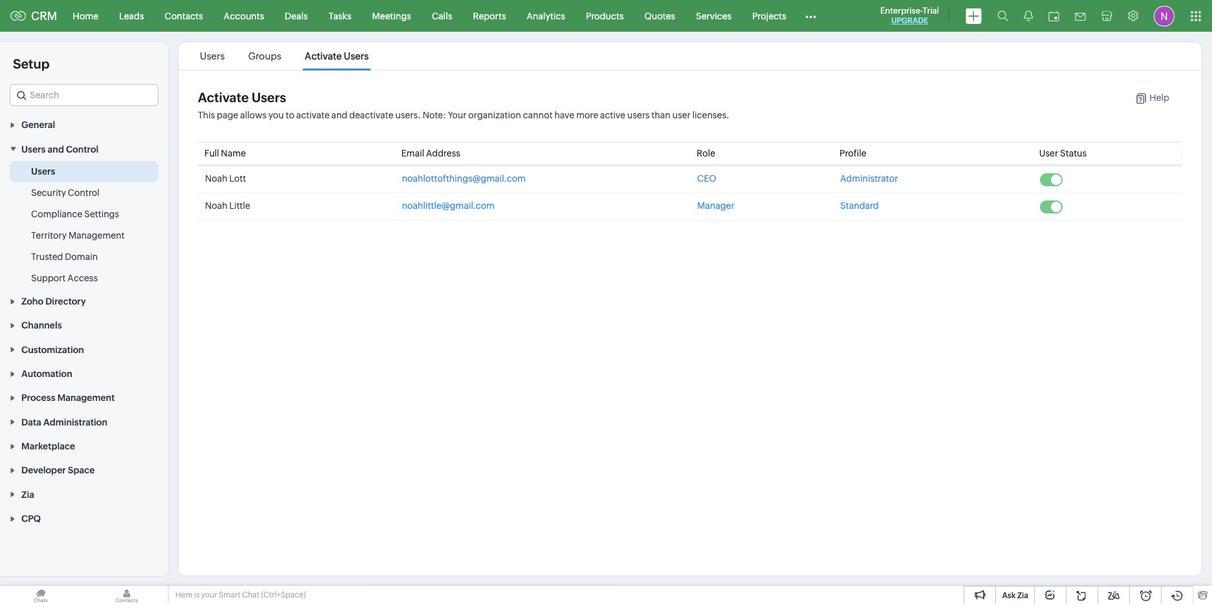 Task type: vqa. For each thing, say whether or not it's contained in the screenshot.
Due
no



Task type: locate. For each thing, give the bounding box(es) containing it.
users link up security
[[31, 165, 55, 178]]

1 horizontal spatial and
[[331, 110, 348, 120]]

noah for noah lott
[[205, 173, 228, 184]]

address
[[426, 148, 460, 159]]

user
[[1040, 148, 1059, 159]]

organization
[[468, 110, 521, 120]]

full
[[204, 148, 219, 159]]

noah lott
[[205, 173, 246, 184]]

noahlottofthings@gmail.com link
[[402, 173, 526, 184]]

Other Modules field
[[797, 5, 825, 26]]

search element
[[990, 0, 1016, 32]]

services link
[[686, 0, 742, 31]]

0 vertical spatial noah
[[205, 173, 228, 184]]

accounts
[[224, 11, 264, 21]]

territory
[[31, 230, 67, 240]]

0 horizontal spatial activate users
[[198, 90, 286, 105]]

little
[[229, 201, 250, 211]]

this
[[198, 110, 215, 120]]

access
[[67, 273, 98, 283]]

quotes link
[[634, 0, 686, 31]]

security control
[[31, 187, 99, 198]]

reports link
[[463, 0, 516, 31]]

products
[[586, 11, 624, 21]]

0 vertical spatial zia
[[21, 490, 34, 500]]

profile element
[[1146, 0, 1183, 31]]

0 vertical spatial activate users
[[305, 50, 369, 61]]

your
[[201, 591, 217, 600]]

management down settings
[[69, 230, 125, 240]]

zia right ask
[[1018, 591, 1029, 600]]

create menu element
[[958, 0, 990, 31]]

activate users up allows
[[198, 90, 286, 105]]

list
[[188, 42, 381, 70]]

1 vertical spatial noah
[[205, 201, 228, 211]]

page
[[217, 110, 238, 120]]

marketplace button
[[0, 434, 168, 458]]

1 vertical spatial users link
[[31, 165, 55, 178]]

compliance settings
[[31, 209, 119, 219]]

settings
[[84, 209, 119, 219]]

0 vertical spatial and
[[331, 110, 348, 120]]

users up security
[[31, 166, 55, 176]]

1 horizontal spatial users link
[[198, 50, 227, 61]]

1 vertical spatial zia
[[1018, 591, 1029, 600]]

support
[[31, 273, 66, 283]]

meetings
[[372, 11, 411, 21]]

domain
[[65, 251, 98, 262]]

accounts link
[[213, 0, 275, 31]]

1 vertical spatial management
[[57, 393, 115, 403]]

zia inside dropdown button
[[21, 490, 34, 500]]

administration
[[43, 417, 107, 427]]

management inside dropdown button
[[57, 393, 115, 403]]

1 vertical spatial activate users
[[198, 90, 286, 105]]

status
[[1060, 148, 1087, 159]]

users
[[200, 50, 225, 61], [344, 50, 369, 61], [252, 90, 286, 105], [21, 144, 46, 154], [31, 166, 55, 176]]

help link
[[1123, 93, 1170, 104]]

management inside users and control region
[[69, 230, 125, 240]]

and inside dropdown button
[[48, 144, 64, 154]]

activate
[[305, 50, 342, 61], [198, 90, 249, 105]]

data administration button
[[0, 410, 168, 434]]

crm
[[31, 9, 57, 23]]

and right activate at top
[[331, 110, 348, 120]]

analytics link
[[516, 0, 576, 31]]

more
[[576, 110, 598, 120]]

users down general
[[21, 144, 46, 154]]

search image
[[998, 10, 1009, 21]]

2 noah from the top
[[205, 201, 228, 211]]

leads
[[119, 11, 144, 21]]

customization
[[21, 345, 84, 355]]

activate up "page"
[[198, 90, 249, 105]]

1 vertical spatial control
[[68, 187, 99, 198]]

noahlittle@gmail.com link
[[402, 201, 495, 211]]

users and control button
[[0, 137, 168, 161]]

user
[[673, 110, 691, 120]]

activate users down tasks
[[305, 50, 369, 61]]

tasks link
[[318, 0, 362, 31]]

activate users
[[305, 50, 369, 61], [198, 90, 286, 105]]

management for territory management
[[69, 230, 125, 240]]

control inside the security control link
[[68, 187, 99, 198]]

marketplace
[[21, 441, 75, 452]]

manager link
[[697, 201, 735, 211]]

1 vertical spatial and
[[48, 144, 64, 154]]

support access link
[[31, 272, 98, 284]]

management up 'data administration' "dropdown button"
[[57, 393, 115, 403]]

zoho
[[21, 296, 43, 307]]

0 vertical spatial users link
[[198, 50, 227, 61]]

zia
[[21, 490, 34, 500], [1018, 591, 1029, 600]]

users
[[627, 110, 650, 120]]

contacts image
[[86, 586, 168, 604]]

trial
[[923, 6, 939, 16]]

noah left little
[[205, 201, 228, 211]]

ceo link
[[697, 173, 717, 184]]

0 horizontal spatial users link
[[31, 165, 55, 178]]

0 horizontal spatial zia
[[21, 490, 34, 500]]

your
[[448, 110, 467, 120]]

0 horizontal spatial and
[[48, 144, 64, 154]]

activate inside list
[[305, 50, 342, 61]]

noah little
[[205, 201, 250, 211]]

users inside users and control dropdown button
[[21, 144, 46, 154]]

0 vertical spatial control
[[66, 144, 99, 154]]

email
[[401, 148, 424, 159]]

chats image
[[0, 586, 82, 604]]

zia up cpq
[[21, 490, 34, 500]]

signals element
[[1016, 0, 1041, 32]]

analytics
[[527, 11, 565, 21]]

to
[[286, 110, 294, 120]]

trusted
[[31, 251, 63, 262]]

noah left "lott"
[[205, 173, 228, 184]]

0 vertical spatial management
[[69, 230, 125, 240]]

channels button
[[0, 313, 168, 337]]

1 noah from the top
[[205, 173, 228, 184]]

control up compliance settings link
[[68, 187, 99, 198]]

enterprise-trial upgrade
[[881, 6, 939, 25]]

users link
[[198, 50, 227, 61], [31, 165, 55, 178]]

territory management link
[[31, 229, 125, 242]]

zoho directory button
[[0, 289, 168, 313]]

users and control region
[[0, 161, 168, 289]]

1 horizontal spatial activate
[[305, 50, 342, 61]]

zia button
[[0, 482, 168, 506]]

developer
[[21, 465, 66, 476]]

tasks
[[329, 11, 352, 21]]

reports
[[473, 11, 506, 21]]

activate down tasks
[[305, 50, 342, 61]]

0 vertical spatial activate
[[305, 50, 342, 61]]

control inside users and control dropdown button
[[66, 144, 99, 154]]

developer space
[[21, 465, 95, 476]]

standard link
[[840, 201, 879, 211]]

this page allows you to activate and deactivate users. note: your organization cannot have more active users than user licenses.
[[198, 110, 730, 120]]

control down general dropdown button
[[66, 144, 99, 154]]

None field
[[10, 84, 159, 106]]

users.
[[395, 110, 421, 120]]

1 vertical spatial activate
[[198, 90, 249, 105]]

users link down contacts
[[198, 50, 227, 61]]

and down general
[[48, 144, 64, 154]]

smart
[[219, 591, 241, 600]]

management
[[69, 230, 125, 240], [57, 393, 115, 403]]



Task type: describe. For each thing, give the bounding box(es) containing it.
quotes
[[645, 11, 675, 21]]

licenses.
[[693, 110, 730, 120]]

manager
[[697, 201, 735, 211]]

users and control
[[21, 144, 99, 154]]

0 horizontal spatial activate
[[198, 90, 249, 105]]

help
[[1150, 93, 1170, 103]]

Search text field
[[10, 85, 158, 105]]

mails element
[[1067, 1, 1094, 31]]

administrator link
[[840, 173, 898, 184]]

zoho directory
[[21, 296, 86, 307]]

email address
[[401, 148, 460, 159]]

lott
[[229, 173, 246, 184]]

chat
[[242, 591, 260, 600]]

general button
[[0, 113, 168, 137]]

enterprise-
[[881, 6, 923, 16]]

mails image
[[1075, 13, 1086, 20]]

services
[[696, 11, 732, 21]]

developer space button
[[0, 458, 168, 482]]

management for process management
[[57, 393, 115, 403]]

profile
[[840, 148, 867, 159]]

directory
[[45, 296, 86, 307]]

1 horizontal spatial activate users
[[305, 50, 369, 61]]

security control link
[[31, 186, 99, 199]]

noahlottofthings@gmail.com
[[402, 173, 526, 184]]

groups
[[248, 50, 281, 61]]

profile image
[[1154, 5, 1175, 26]]

note:
[[423, 110, 446, 120]]

standard
[[840, 201, 879, 211]]

meetings link
[[362, 0, 422, 31]]

security
[[31, 187, 66, 198]]

role
[[697, 148, 715, 159]]

noah for noah little
[[205, 201, 228, 211]]

signals image
[[1024, 10, 1033, 21]]

leads link
[[109, 0, 154, 31]]

home
[[73, 11, 98, 21]]

users down contacts
[[200, 50, 225, 61]]

projects
[[753, 11, 787, 21]]

1 horizontal spatial zia
[[1018, 591, 1029, 600]]

is
[[194, 591, 200, 600]]

list containing users
[[188, 42, 381, 70]]

contacts
[[165, 11, 203, 21]]

activate users link
[[303, 50, 371, 61]]

trusted domain link
[[31, 250, 98, 263]]

create menu image
[[966, 8, 982, 24]]

channels
[[21, 320, 62, 331]]

you
[[269, 110, 284, 120]]

users link for groups link
[[198, 50, 227, 61]]

products link
[[576, 0, 634, 31]]

customization button
[[0, 337, 168, 361]]

general
[[21, 120, 55, 130]]

compliance settings link
[[31, 207, 119, 220]]

deals link
[[275, 0, 318, 31]]

data administration
[[21, 417, 107, 427]]

space
[[68, 465, 95, 476]]

full name
[[204, 148, 246, 159]]

contacts link
[[154, 0, 213, 31]]

than
[[652, 110, 671, 120]]

active
[[600, 110, 626, 120]]

here is your smart chat (ctrl+space)
[[175, 591, 306, 600]]

automation
[[21, 369, 72, 379]]

process
[[21, 393, 55, 403]]

calls
[[432, 11, 452, 21]]

users down tasks link
[[344, 50, 369, 61]]

users link for the security control link
[[31, 165, 55, 178]]

deals
[[285, 11, 308, 21]]

compliance
[[31, 209, 82, 219]]

data
[[21, 417, 41, 427]]

here
[[175, 591, 192, 600]]

cpq button
[[0, 506, 168, 531]]

users inside users and control region
[[31, 166, 55, 176]]

calendar image
[[1049, 11, 1060, 21]]

setup
[[13, 56, 50, 71]]

cannot
[[523, 110, 553, 120]]

territory management
[[31, 230, 125, 240]]

deactivate
[[349, 110, 394, 120]]

noahlittle@gmail.com
[[402, 201, 495, 211]]

process management button
[[0, 386, 168, 410]]

calls link
[[422, 0, 463, 31]]

home link
[[62, 0, 109, 31]]

allows
[[240, 110, 267, 120]]

users up you
[[252, 90, 286, 105]]

administrator
[[840, 173, 898, 184]]

trusted domain
[[31, 251, 98, 262]]



